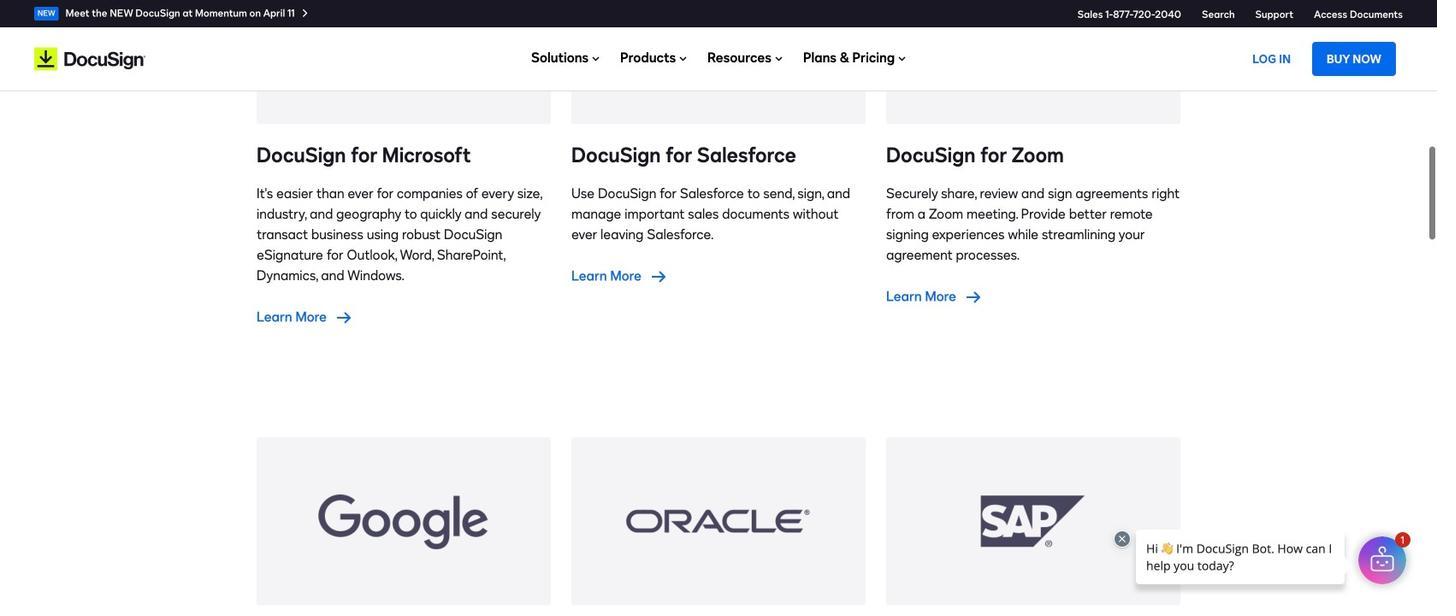 Task type: vqa. For each thing, say whether or not it's contained in the screenshot.
A Father And His Young Son Hold A Cardboard Moving Box. image
no



Task type: describe. For each thing, give the bounding box(es) containing it.
sap logo image
[[886, 438, 1181, 606]]

zoom logo image
[[886, 0, 1181, 124]]

resource navigation element
[[0, 0, 1437, 27]]

microsoft logo image
[[257, 0, 551, 124]]



Task type: locate. For each thing, give the bounding box(es) containing it.
oracle logo image
[[571, 438, 866, 606]]

google logo image
[[257, 438, 551, 606]]

salesforce logo image
[[571, 0, 866, 124]]



